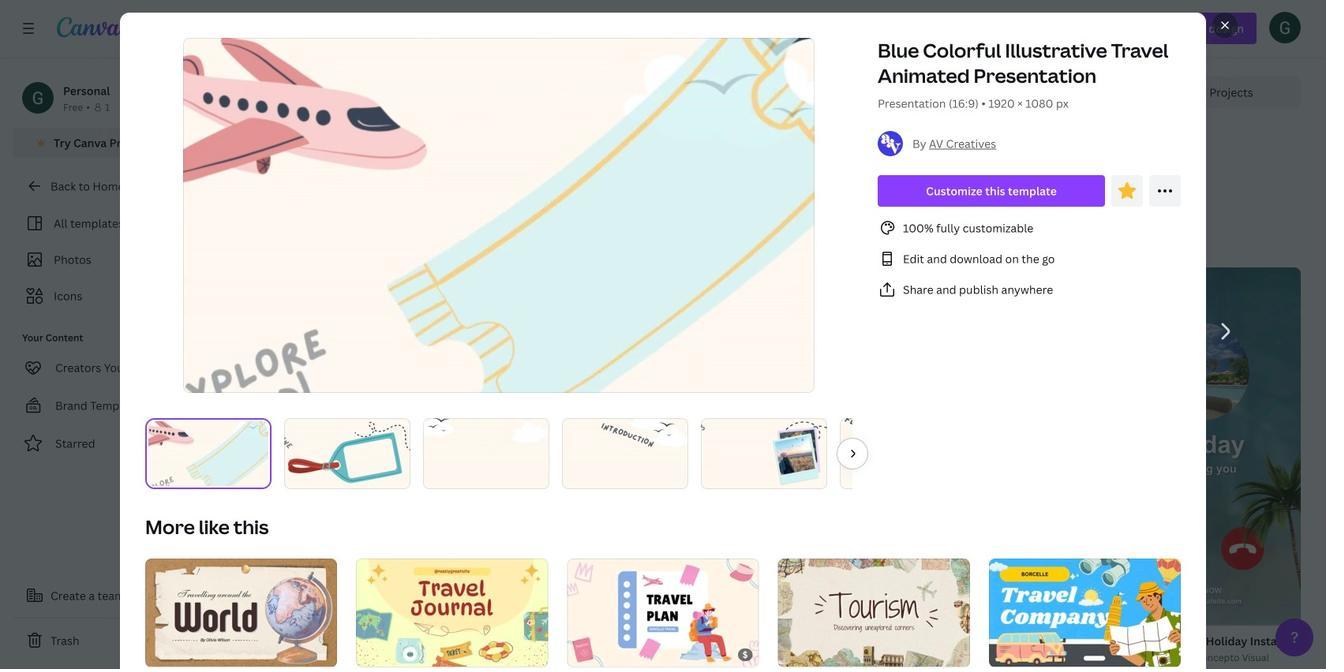 Task type: vqa. For each thing, say whether or not it's contained in the screenshot.
the Bob to the left
no



Task type: describe. For each thing, give the bounding box(es) containing it.
blue and orange travel journal illustrative presentation image
[[356, 559, 548, 667]]

pastel yellow illustrative travel plans presentation image
[[439, 268, 640, 381]]

blue and white illustrative travel agency presentation image
[[990, 559, 1182, 667]]

colorful illustration travel plan presentation image
[[567, 559, 760, 667]]

beige and orange minimalist travel to bali presentation image
[[439, 438, 640, 551]]

gray illustrative travel blank page a4 document image
[[218, 609, 420, 670]]

brown and beige scrapbook travel and tourism presentation image
[[145, 559, 337, 667]]



Task type: locate. For each thing, give the bounding box(es) containing it.
peach minimalist travel package promotion flyer image
[[439, 609, 640, 670]]

soft cream black simple minimalist travel plan korea presentation image
[[218, 439, 420, 552]]

None search field
[[672, 13, 1042, 44]]

top level navigation element
[[139, 13, 635, 44]]

time to travel instagram story image
[[880, 268, 1081, 626]]

list
[[878, 219, 1182, 299]]

beige scrapbook tourism presentation image
[[778, 559, 971, 667]]

pastel collage travel instagram story image
[[659, 268, 861, 626]]



